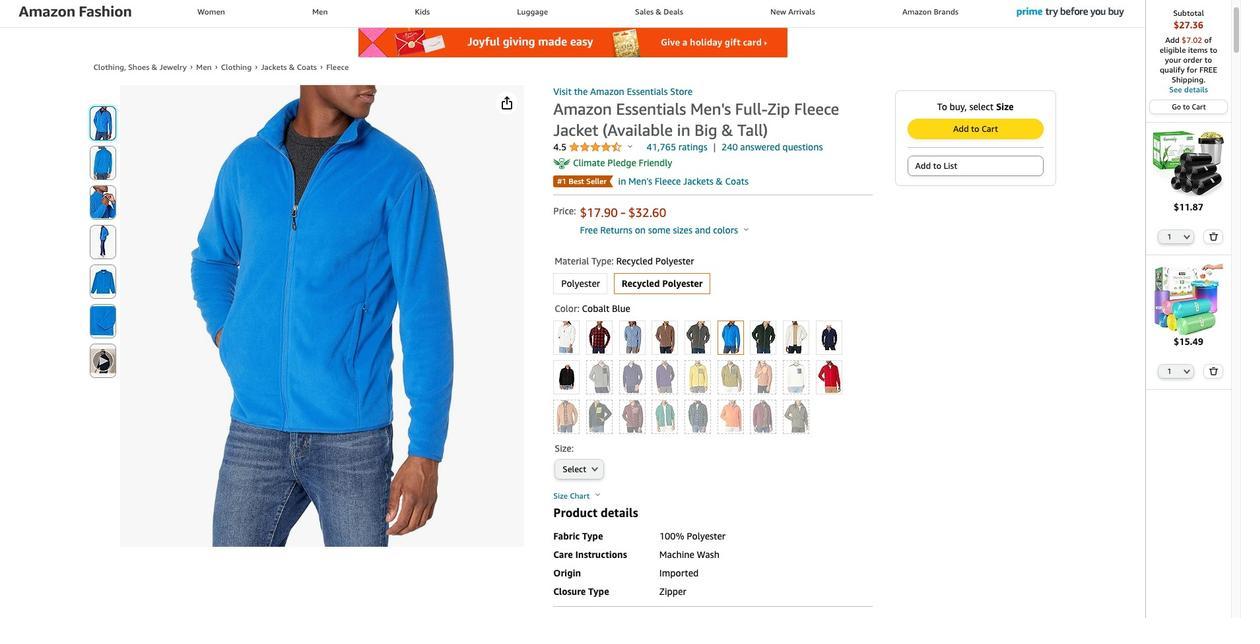 Task type: locate. For each thing, give the bounding box(es) containing it.
jewelry
[[159, 62, 187, 72]]

$7.02
[[1182, 35, 1202, 45]]

essentials up (available
[[616, 100, 686, 118]]

essentials left "store"
[[627, 86, 668, 97]]

1 vertical spatial coats
[[725, 176, 749, 187]]

0 horizontal spatial popover image
[[595, 493, 600, 497]]

polyester up wash
[[687, 531, 726, 542]]

$32.60
[[629, 206, 666, 220]]

delete image
[[1209, 232, 1218, 241], [1209, 367, 1218, 376]]

size inside size chart button
[[553, 491, 568, 501]]

0 horizontal spatial men's
[[629, 176, 652, 187]]

free returns on some sizes and colors
[[580, 225, 741, 236]]

0 horizontal spatial size
[[553, 491, 568, 501]]

black olive color block image
[[587, 401, 612, 434]]

in
[[677, 121, 690, 139], [618, 176, 626, 187]]

size
[[996, 101, 1014, 112], [553, 491, 568, 501]]

size right select
[[996, 101, 1014, 112]]

1 1 from the top
[[1168, 232, 1172, 241]]

1 horizontal spatial men link
[[269, 0, 371, 27]]

1 delete image from the top
[[1209, 232, 1218, 241]]

$17.90 - $32.60
[[580, 204, 666, 221]]

details up go to cart
[[1184, 85, 1208, 94]]

men link up fleece link
[[269, 0, 371, 27]]

select
[[563, 464, 586, 475]]

polyester inside button
[[662, 278, 703, 289]]

popover image for size chart button at left bottom
[[595, 493, 600, 497]]

0 vertical spatial coats
[[297, 62, 317, 72]]

amazon left brands
[[903, 7, 932, 17]]

coats inside clothing, shoes & jewelry › men › clothing › jackets & coats › fleece
[[297, 62, 317, 72]]

to down the to buy, select size
[[971, 123, 979, 134]]

ratings
[[679, 141, 708, 153]]

fleece down friendly at the right of page
[[655, 176, 681, 187]]

of
[[1204, 35, 1212, 45]]

option group
[[549, 271, 873, 297], [549, 318, 873, 437]]

climate pledge friendly image
[[553, 158, 571, 170]]

questions
[[783, 141, 823, 153]]

in down pledge
[[618, 176, 626, 187]]

1 horizontal spatial dropdown image
[[1184, 369, 1191, 375]]

qualify
[[1160, 65, 1185, 75]]

recycled
[[616, 256, 653, 267], [622, 278, 660, 289]]

2 vertical spatial fleece
[[655, 176, 681, 187]]

hommaly 1.2 gallon 240 pcs small black trash bags, strong garbage bags, bathroom trash can bin liners unscented, mini plastic bags for office, waste basket liner, fit 3,4.5,6 liters, 0.5,0.8,1,1.2 gal image
[[1153, 128, 1225, 200]]

0 vertical spatial dropdown image
[[1184, 369, 1191, 375]]

fleece right zip
[[794, 100, 839, 118]]

add down buy,
[[953, 123, 969, 134]]

1 vertical spatial recycled
[[622, 278, 660, 289]]

1 vertical spatial dropdown image
[[592, 467, 598, 472]]

to right the go
[[1183, 102, 1190, 111]]

clothing
[[221, 62, 252, 72]]

fabric
[[553, 531, 580, 542]]

recycled down material type: recycled polyester
[[622, 278, 660, 289]]

amazon for brands
[[903, 7, 932, 17]]

popover image inside size chart button
[[595, 493, 600, 497]]

to
[[1210, 45, 1218, 55], [1205, 55, 1212, 65], [1183, 102, 1190, 111], [971, 123, 979, 134], [933, 160, 941, 171]]

shoes
[[128, 62, 149, 72]]

2 option group from the top
[[549, 318, 873, 437]]

men's down friendly at the right of page
[[629, 176, 652, 187]]

full-
[[735, 100, 768, 118]]

1 horizontal spatial cart
[[1192, 102, 1206, 111]]

0 horizontal spatial fleece
[[326, 62, 349, 72]]

sales & deals link
[[592, 0, 727, 27]]

charcoal heather image
[[685, 322, 710, 355]]

1 vertical spatial type
[[588, 586, 609, 598]]

0 horizontal spatial jackets
[[261, 62, 287, 72]]

to left the list
[[933, 160, 941, 171]]

color: cobalt blue
[[555, 303, 630, 314]]

dropdown image
[[1184, 234, 1191, 239]]

best
[[569, 177, 584, 186]]

0 horizontal spatial add
[[915, 160, 931, 171]]

& right the sales
[[656, 7, 662, 17]]

men's up big
[[690, 100, 731, 118]]

2 › from the left
[[215, 61, 218, 71]]

amazon down the
[[553, 100, 612, 118]]

sales & deals
[[635, 7, 683, 17]]

1 vertical spatial in
[[618, 176, 626, 187]]

0 horizontal spatial men
[[196, 62, 212, 72]]

2 vertical spatial amazon
[[553, 100, 612, 118]]

0 vertical spatial jackets
[[261, 62, 287, 72]]

popover image right the chart
[[595, 493, 600, 497]]

amazon fashion image
[[18, 0, 145, 28]]

type
[[582, 531, 603, 542], [588, 586, 609, 598]]

men right 'jewelry'
[[196, 62, 212, 72]]

1 horizontal spatial add
[[953, 123, 969, 134]]

popover image for free returns on some sizes and colors button
[[744, 228, 749, 231]]

1 vertical spatial fleece
[[794, 100, 839, 118]]

dropdown image right select
[[592, 467, 598, 472]]

-
[[620, 204, 626, 221]]

0 horizontal spatial coats
[[297, 62, 317, 72]]

jackets inside clothing, shoes & jewelry › men › clothing › jackets & coats › fleece
[[261, 62, 287, 72]]

men's inside amazon essentials men's full-zip fleece jacket (available in big & tall)
[[690, 100, 731, 118]]

0 horizontal spatial men link
[[196, 62, 212, 72]]

0 horizontal spatial in
[[618, 176, 626, 187]]

price:
[[553, 206, 576, 217]]

dropdown image down $15.49 on the right bottom of the page
[[1184, 369, 1191, 375]]

›
[[190, 61, 193, 71], [215, 61, 218, 71], [255, 61, 258, 71], [320, 61, 323, 71]]

add
[[1165, 35, 1180, 45], [953, 123, 969, 134], [915, 160, 931, 171]]

men's
[[690, 100, 731, 118], [629, 176, 652, 187]]

fleece right jackets & coats link
[[326, 62, 349, 72]]

dropdown image inside navigation navigation
[[1184, 369, 1191, 375]]

cobalt
[[582, 303, 610, 314]]

amazon inside navigation navigation
[[903, 7, 932, 17]]

see
[[1169, 85, 1182, 94]]

0 horizontal spatial dropdown image
[[592, 467, 598, 472]]

size left the chart
[[553, 491, 568, 501]]

1 option group from the top
[[549, 271, 873, 297]]

0 vertical spatial men's
[[690, 100, 731, 118]]

black purple color block image
[[652, 361, 678, 394]]

41,765 ratings link
[[647, 141, 708, 153]]

luggage
[[517, 7, 548, 17]]

size:
[[555, 443, 574, 454]]

chart
[[570, 491, 590, 501]]

› left fleece link
[[320, 61, 323, 71]]

amazon right the
[[590, 86, 624, 97]]

jackets down ratings
[[683, 176, 714, 187]]

details right product
[[601, 506, 638, 520]]

red image
[[816, 361, 842, 394]]

add inside navigation navigation
[[1165, 35, 1180, 45]]

seller
[[586, 177, 607, 186]]

amazon inside amazon essentials men's full-zip fleece jacket (available in big & tall)
[[553, 100, 612, 118]]

1 horizontal spatial men's
[[690, 100, 731, 118]]

popover image right colors
[[744, 228, 749, 231]]

1 horizontal spatial men
[[312, 7, 328, 17]]

› left the clothing at left
[[215, 61, 218, 71]]

0 horizontal spatial cart
[[982, 123, 998, 134]]

amazon for essentials
[[553, 100, 612, 118]]

colors
[[713, 225, 738, 236]]

$15.49
[[1174, 336, 1204, 347]]

1 vertical spatial details
[[601, 506, 638, 520]]

0 vertical spatial popover image
[[744, 228, 749, 231]]

cart down select
[[982, 123, 998, 134]]

1 vertical spatial option group
[[549, 318, 873, 437]]

jacket
[[553, 121, 598, 139]]

0 vertical spatial add
[[1165, 35, 1180, 45]]

add for add $7.02
[[1165, 35, 1180, 45]]

cart down see details link
[[1192, 102, 1206, 111]]

polyester
[[655, 256, 694, 267], [561, 278, 600, 289], [662, 278, 703, 289], [687, 531, 726, 542]]

option group for color: cobalt blue
[[549, 318, 873, 437]]

0 vertical spatial fleece
[[326, 62, 349, 72]]

1 horizontal spatial fleece
[[655, 176, 681, 187]]

add inside option
[[915, 160, 931, 171]]

cart
[[1192, 102, 1206, 111], [982, 123, 998, 134]]

subtotal
[[1173, 8, 1204, 18]]

polyester down the sizes on the top of page
[[662, 278, 703, 289]]

burgundy image
[[751, 401, 776, 434]]

to inside option
[[933, 160, 941, 171]]

burgundy/grape image
[[620, 401, 645, 434]]

41,765 ratings
[[647, 141, 708, 153]]

None submit
[[90, 107, 115, 140], [90, 147, 115, 180], [90, 186, 115, 219], [90, 226, 115, 259], [1204, 230, 1222, 243], [90, 265, 115, 298], [90, 305, 115, 338], [90, 345, 115, 378], [1204, 365, 1222, 379], [90, 107, 115, 140], [90, 147, 115, 180], [90, 186, 115, 219], [90, 226, 115, 259], [1204, 230, 1222, 243], [90, 265, 115, 298], [90, 305, 115, 338], [90, 345, 115, 378], [1204, 365, 1222, 379]]

fleece inside clothing, shoes & jewelry › men › clothing › jackets & coats › fleece
[[326, 62, 349, 72]]

1 vertical spatial men
[[196, 62, 212, 72]]

0 vertical spatial delete image
[[1209, 232, 1218, 241]]

1 horizontal spatial size
[[996, 101, 1014, 112]]

1 horizontal spatial details
[[1184, 85, 1208, 94]]

details inside navigation navigation
[[1184, 85, 1208, 94]]

$27.36
[[1174, 19, 1204, 30]]

option group containing polyester
[[549, 271, 873, 297]]

details
[[1184, 85, 1208, 94], [601, 506, 638, 520]]

sizes
[[673, 225, 693, 236]]

1 horizontal spatial in
[[677, 121, 690, 139]]

add left the list
[[915, 160, 931, 171]]

1 vertical spatial add
[[953, 123, 969, 134]]

polyester button
[[554, 274, 607, 294]]

coats
[[297, 62, 317, 72], [725, 176, 749, 187]]

men link right 'jewelry'
[[196, 62, 212, 72]]

in up 41,765 ratings link
[[677, 121, 690, 139]]

0 vertical spatial amazon
[[903, 7, 932, 17]]

1 horizontal spatial popover image
[[744, 228, 749, 231]]

type right closure
[[588, 586, 609, 598]]

2 horizontal spatial add
[[1165, 35, 1180, 45]]

1 horizontal spatial jackets
[[683, 176, 714, 187]]

clothing, shoes & jewelry link
[[93, 62, 187, 72]]

1 vertical spatial size
[[553, 491, 568, 501]]

type up care instructions
[[582, 531, 603, 542]]

1 vertical spatial 1
[[1168, 367, 1172, 376]]

0 vertical spatial option group
[[549, 271, 873, 297]]

navigation navigation
[[0, 0, 1232, 619]]

coats left fleece link
[[297, 62, 317, 72]]

2 delete image from the top
[[1209, 367, 1218, 376]]

details for see details
[[1184, 85, 1208, 94]]

polyester up 'recycled polyester'
[[655, 256, 694, 267]]

1 vertical spatial delete image
[[1209, 367, 1218, 376]]

free
[[1200, 65, 1217, 75]]

polyester inside button
[[561, 278, 600, 289]]

and
[[695, 225, 711, 236]]

0 vertical spatial men link
[[269, 0, 371, 27]]

dark green navy tartan plaid image
[[685, 401, 710, 434]]

gold olive color block image
[[685, 361, 710, 394]]

0 vertical spatial type
[[582, 531, 603, 542]]

clothing, shoes & jewelry › men › clothing › jackets & coats › fleece
[[93, 61, 349, 72]]

fleece inside amazon essentials men's full-zip fleece jacket (available in big & tall)
[[794, 100, 839, 118]]

men up fleece link
[[312, 7, 328, 17]]

forest green image
[[751, 322, 776, 355]]

polyester down material
[[561, 278, 600, 289]]

type for fabric type
[[582, 531, 603, 542]]

oatmeal heather image
[[784, 322, 809, 355]]

100% polyester
[[659, 531, 726, 542]]

1.2 gallon/330pcs strong trash bags colorful clear garbage bags by teivio, bathroom trash can bin liners, small plastic bags for home office kitchen, multicolor image
[[1153, 263, 1225, 336]]

cart inside navigation navigation
[[1192, 102, 1206, 111]]

Add to List radio
[[907, 156, 1044, 176]]

0 vertical spatial in
[[677, 121, 690, 139]]

|
[[713, 141, 716, 153]]

popover image inside free returns on some sizes and colors button
[[744, 228, 749, 231]]

popover image
[[744, 228, 749, 231], [595, 493, 600, 497]]

2 vertical spatial add
[[915, 160, 931, 171]]

1 vertical spatial essentials
[[616, 100, 686, 118]]

› right clothing link at the left of page
[[255, 61, 258, 71]]

0 horizontal spatial details
[[601, 506, 638, 520]]

2 1 from the top
[[1168, 367, 1172, 376]]

recycled down on
[[616, 256, 653, 267]]

dark green camo image
[[784, 401, 809, 434]]

details for product details
[[601, 506, 638, 520]]

jackets
[[261, 62, 287, 72], [683, 176, 714, 187]]

› right 'jewelry'
[[190, 61, 193, 71]]

size chart button
[[553, 490, 600, 501]]

new
[[770, 7, 786, 17]]

jackets right the clothing at left
[[261, 62, 287, 72]]

0 vertical spatial details
[[1184, 85, 1208, 94]]

0 vertical spatial men
[[312, 7, 328, 17]]

free
[[580, 225, 598, 236]]

instructions
[[575, 549, 627, 561]]

0 vertical spatial 1
[[1168, 232, 1172, 241]]

coats down 240 at the right
[[725, 176, 749, 187]]

jackets & coats link
[[261, 62, 317, 72]]

#1 best seller
[[557, 177, 607, 186]]

dropdown image
[[1184, 369, 1191, 375], [592, 467, 598, 472]]

golden olive green color block image
[[718, 361, 743, 394]]

add left $7.02
[[1165, 35, 1180, 45]]

& up 240 at the right
[[722, 121, 733, 139]]

climate
[[573, 157, 605, 168]]

0 vertical spatial cart
[[1192, 102, 1206, 111]]

1 vertical spatial popover image
[[595, 493, 600, 497]]

1 vertical spatial men link
[[196, 62, 212, 72]]

2 horizontal spatial fleece
[[794, 100, 839, 118]]

1 vertical spatial cart
[[982, 123, 998, 134]]



Task type: describe. For each thing, give the bounding box(es) containing it.
clothing link
[[221, 62, 252, 72]]

4.5
[[553, 141, 569, 153]]

delete image for $15.49
[[1209, 367, 1218, 376]]

friendly
[[639, 157, 672, 168]]

origin
[[553, 568, 581, 579]]

zip
[[768, 100, 790, 118]]

1 vertical spatial amazon
[[590, 86, 624, 97]]

women
[[197, 7, 225, 17]]

240
[[722, 141, 738, 153]]

big
[[695, 121, 718, 139]]

women link
[[154, 0, 269, 27]]

arrivals
[[788, 7, 815, 17]]

1 for $15.49
[[1168, 367, 1172, 376]]

closure type
[[553, 586, 609, 598]]

go to cart link
[[1150, 100, 1227, 114]]

navy image
[[816, 322, 842, 355]]

to buy, select size
[[937, 101, 1014, 112]]

closure
[[553, 586, 586, 598]]

care instructions
[[553, 549, 627, 561]]

recycled polyester
[[622, 278, 703, 289]]

fabric type
[[553, 531, 603, 542]]

(available
[[603, 121, 673, 139]]

add to cart
[[953, 123, 998, 134]]

the
[[574, 86, 588, 97]]

0 vertical spatial recycled
[[616, 256, 653, 267]]

cobalt blue image
[[718, 322, 743, 355]]

material
[[555, 256, 589, 267]]

color:
[[555, 303, 580, 314]]

kids
[[415, 7, 430, 17]]

prime try before you buy image
[[1011, 0, 1131, 28]]

returns
[[600, 225, 633, 236]]

add for add to cart
[[953, 123, 969, 134]]

essentials inside amazon essentials men's full-zip fleece jacket (available in big & tall)
[[616, 100, 686, 118]]

luggage link
[[474, 0, 592, 27]]

brands
[[934, 7, 959, 17]]

machine wash
[[659, 549, 720, 561]]

to
[[937, 101, 947, 112]]

men link for the luggage link
[[269, 0, 371, 27]]

to right items
[[1210, 45, 1218, 55]]

amazon brands link
[[859, 0, 1002, 27]]

amazon essentials men's full-zip fleece jacket (available in big & tall)
[[553, 100, 839, 139]]

visit the amazon essentials store link
[[553, 86, 693, 97]]

new arrivals
[[770, 7, 815, 17]]

41,765
[[647, 141, 676, 153]]

product
[[553, 506, 598, 520]]

black navy color block image
[[620, 361, 645, 394]]

blue heather image
[[620, 322, 645, 355]]

type for closure type
[[588, 586, 609, 598]]

order
[[1183, 55, 1203, 65]]

climate pledge friendly link
[[553, 157, 672, 170]]

$11.87
[[1174, 201, 1204, 212]]

0 vertical spatial size
[[996, 101, 1014, 112]]

men link for clothing link at the left of page
[[196, 62, 212, 72]]

imported
[[659, 568, 699, 579]]

type:
[[592, 256, 614, 267]]

& down 240 at the right
[[716, 176, 723, 187]]

see details link
[[1153, 85, 1225, 94]]

delete image for $11.87
[[1209, 232, 1218, 241]]

cart for add to cart
[[982, 123, 998, 134]]

your
[[1165, 55, 1181, 65]]

zipper
[[659, 586, 686, 598]]

in men's fleece jackets & coats
[[618, 176, 749, 187]]

100%
[[659, 531, 684, 542]]

some
[[648, 225, 671, 236]]

black charcoal heather color block image
[[587, 361, 612, 394]]

blue
[[612, 303, 630, 314]]

add for add to list
[[915, 160, 931, 171]]

option group for material type: recycled polyester
[[549, 271, 873, 297]]

to right order
[[1205, 55, 1212, 65]]

go
[[1172, 102, 1181, 111]]

add to list
[[915, 160, 957, 171]]

brown heather image
[[652, 322, 678, 355]]

go to cart
[[1172, 102, 1206, 111]]

black image
[[554, 361, 579, 394]]

Add to Cart submit
[[908, 120, 1043, 139]]

toffee brown image
[[554, 401, 579, 434]]

1 vertical spatial men's
[[629, 176, 652, 187]]

fleece link
[[326, 62, 349, 72]]

joyful giving made easy. image
[[358, 28, 787, 57]]

dropdown image for 1
[[1184, 369, 1191, 375]]

| 240 answered questions
[[713, 141, 823, 153]]

recycled polyester button
[[614, 274, 709, 294]]

new arrivals link
[[727, 0, 859, 27]]

product details
[[553, 506, 638, 520]]

1 for $11.87
[[1168, 232, 1172, 241]]

4.5 button
[[553, 141, 632, 154]]

khaki brown orange color block image
[[751, 361, 776, 394]]

popover image
[[628, 145, 632, 148]]

0 vertical spatial essentials
[[627, 86, 668, 97]]

pledge
[[608, 157, 636, 168]]

for
[[1187, 65, 1198, 75]]

sales
[[635, 7, 654, 17]]

deals
[[664, 7, 683, 17]]

dark green image
[[652, 401, 678, 434]]

to for go to cart
[[1183, 102, 1190, 111]]

& left fleece link
[[289, 62, 295, 72]]

visit
[[553, 86, 572, 97]]

& inside amazon essentials men's full-zip fleece jacket (available in big & tall)
[[722, 121, 733, 139]]

navy oatmeal heather color block image
[[784, 361, 809, 394]]

wash
[[697, 549, 720, 561]]

Add to List submit
[[908, 156, 1043, 176]]

recycled inside button
[[622, 278, 660, 289]]

1 › from the left
[[190, 61, 193, 71]]

tall)
[[737, 121, 768, 139]]

3 › from the left
[[255, 61, 258, 71]]

on
[[635, 225, 646, 236]]

select
[[969, 101, 994, 112]]

in inside amazon essentials men's full-zip fleece jacket (available in big & tall)
[[677, 121, 690, 139]]

free returns on some sizes and colors button
[[580, 224, 749, 237]]

black red buffalo plaid image
[[587, 322, 612, 355]]

4 › from the left
[[320, 61, 323, 71]]

visit the amazon essentials store
[[553, 86, 693, 97]]

men inside navigation navigation
[[312, 7, 328, 17]]

buy,
[[950, 101, 967, 112]]

orange image
[[718, 401, 743, 434]]

items
[[1188, 45, 1208, 55]]

& right shoes
[[152, 62, 157, 72]]

cart for go to cart
[[1192, 102, 1206, 111]]

to for add to list
[[933, 160, 941, 171]]

1 vertical spatial jackets
[[683, 176, 714, 187]]

size chart
[[553, 491, 592, 501]]

light grey heather image
[[554, 322, 579, 355]]

machine
[[659, 549, 694, 561]]

material type: recycled polyester
[[555, 256, 694, 267]]

dropdown image for select
[[592, 467, 598, 472]]

care
[[553, 549, 573, 561]]

1 horizontal spatial coats
[[725, 176, 749, 187]]

to for add to cart
[[971, 123, 979, 134]]

kids link
[[371, 0, 474, 27]]

$17.90
[[580, 206, 618, 220]]

& inside navigation navigation
[[656, 7, 662, 17]]

of eligible items to your order to qualify for free shipping.
[[1160, 35, 1218, 85]]

men inside clothing, shoes & jewelry › men › clothing › jackets & coats › fleece
[[196, 62, 212, 72]]



Task type: vqa. For each thing, say whether or not it's contained in the screenshot.
Men's
yes



